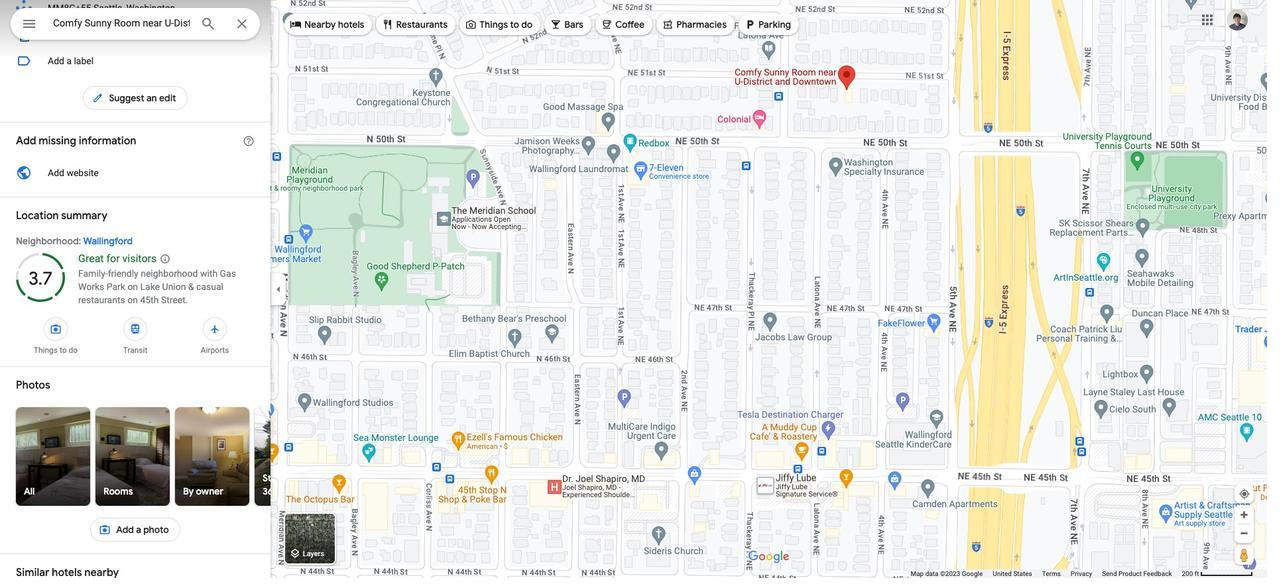 Task type: describe. For each thing, give the bounding box(es) containing it.
things to do
[[34, 346, 78, 355]]

send for send product feedback
[[1102, 571, 1117, 578]]

united states button
[[993, 570, 1032, 579]]

map data ©2023 google
[[911, 571, 983, 578]]

privacy button
[[1071, 570, 1092, 579]]

neighborhood
[[141, 269, 198, 279]]

google account: nolan park  
(nolan.park@adept.ai) image
[[1227, 9, 1248, 30]]

Comfy Sunny Room near U-District and Downtown field
[[11, 8, 260, 40]]

layers
[[303, 551, 324, 559]]


[[662, 17, 674, 31]]

hotels
[[338, 19, 364, 31]]

for
[[106, 253, 120, 265]]

airports image
[[209, 324, 221, 336]]

united
[[993, 571, 1012, 578]]

product
[[1119, 571, 1142, 578]]

add missing information
[[16, 135, 136, 148]]

view
[[291, 473, 312, 485]]

seattle,
[[93, 3, 124, 13]]

mm8g+55 seattle, washington button
[[0, 0, 271, 21]]

pharmacies
[[676, 19, 727, 31]]

airports
[[201, 346, 229, 355]]

information for comfy sunny room near u-district and downtown region
[[0, 0, 271, 48]]

45th
[[140, 295, 159, 306]]

information
[[79, 135, 136, 148]]

missing
[[39, 135, 76, 148]]

add for add a photo
[[116, 525, 134, 536]]

park
[[107, 282, 125, 292]]

by owner button
[[138, 408, 286, 507]]

things inside dropdown button
[[34, 346, 58, 355]]

restaurants
[[396, 19, 448, 31]]

add for add website
[[48, 168, 64, 178]]

lake
[[140, 282, 160, 292]]

©2023
[[940, 571, 960, 578]]

family-friendly neighborhood with gas works park on lake union & casual restaurants on 45th street.
[[78, 269, 236, 306]]

show your location image
[[1239, 489, 1251, 501]]

3.7
[[28, 267, 52, 291]]

add website
[[48, 168, 99, 178]]

 restaurants
[[382, 17, 448, 31]]

union
[[162, 282, 186, 292]]

neighborhood:
[[16, 235, 81, 247]]

& inside street view & 360°
[[314, 473, 320, 485]]

& inside family-friendly neighborhood with gas works park on lake union & casual restaurants on 45th street.
[[188, 282, 194, 292]]

to inside  things to do
[[510, 19, 519, 31]]

restaurants
[[78, 295, 125, 306]]

 search field
[[11, 8, 260, 42]]


[[92, 91, 104, 105]]

 parking
[[744, 17, 791, 31]]


[[382, 17, 394, 31]]

zoom out image
[[1239, 529, 1249, 539]]

do inside  things to do
[[521, 19, 533, 31]]

 nearby hotels
[[290, 17, 364, 31]]

 pharmacies
[[662, 17, 727, 31]]

comfy sunny room near u-district and downtown main content
[[0, 0, 329, 579]]

send to your phone button
[[0, 21, 271, 48]]

do inside dropdown button
[[69, 346, 78, 355]]

add for add a label
[[48, 56, 64, 66]]

terms
[[1042, 571, 1061, 578]]

transit image
[[129, 324, 141, 336]]

things inside  things to do
[[480, 19, 508, 31]]

google maps element
[[0, 0, 1267, 579]]

to for things to do
[[60, 346, 67, 355]]

suggest
[[109, 92, 144, 104]]

location summary
[[16, 210, 107, 223]]

street view & 360° button
[[255, 408, 329, 507]]

send to your phone
[[48, 29, 127, 40]]

 things to do
[[465, 17, 533, 31]]

200 ft
[[1182, 571, 1199, 578]]


[[744, 17, 756, 31]]

rooms button
[[67, 408, 198, 507]]

visitors
[[122, 253, 157, 265]]

all button
[[0, 408, 119, 507]]

more info image
[[243, 135, 255, 147]]

transit button
[[95, 314, 175, 356]]

washington
[[126, 3, 175, 13]]

coffee
[[615, 19, 645, 31]]

map
[[911, 571, 924, 578]]

none field inside comfy sunny room near u-district and downtown field
[[53, 15, 190, 31]]

airports button
[[175, 314, 255, 356]]

nearby places tab list
[[16, 307, 255, 367]]

neighborhood: wallingford
[[16, 235, 133, 247]]

transit
[[123, 346, 147, 355]]

terms button
[[1042, 570, 1061, 579]]

edit
[[159, 92, 176, 104]]

label
[[74, 56, 94, 66]]

add for add missing information
[[16, 135, 36, 148]]

wallingford button
[[83, 235, 133, 248]]

mm8g+55
[[48, 3, 91, 13]]

send product feedback
[[1102, 571, 1172, 578]]



Task type: vqa. For each thing, say whether or not it's contained in the screenshot.


Task type: locate. For each thing, give the bounding box(es) containing it.
phone
[[102, 29, 127, 40]]

send left product
[[1102, 571, 1117, 578]]

on down friendly in the top left of the page
[[128, 282, 138, 292]]

to left your
[[71, 29, 79, 40]]

 button
[[11, 8, 48, 42]]

0 horizontal spatial a
[[67, 56, 72, 66]]

bars
[[564, 19, 583, 31]]

footer containing map data ©2023 google
[[911, 570, 1182, 579]]

to
[[510, 19, 519, 31], [71, 29, 79, 40], [60, 346, 67, 355]]

street view & 360°
[[263, 473, 320, 498]]

things down the things to do "icon" at the left bottom of page
[[34, 346, 58, 355]]

1 horizontal spatial a
[[136, 525, 141, 536]]


[[550, 17, 562, 31]]

add left website
[[48, 168, 64, 178]]

casual
[[196, 282, 223, 292]]

0 horizontal spatial send
[[48, 29, 69, 40]]

footer
[[911, 570, 1182, 579]]

add right add a photo
[[116, 525, 134, 536]]

send product feedback button
[[1102, 570, 1172, 579]]

united states
[[993, 571, 1032, 578]]

photo
[[143, 525, 169, 536]]

 suggest an edit
[[92, 91, 176, 105]]

0 vertical spatial things
[[480, 19, 508, 31]]

street.
[[161, 295, 188, 306]]

google
[[962, 571, 983, 578]]

works
[[78, 282, 104, 292]]

add website button
[[0, 160, 271, 186]]

to inside button
[[71, 29, 79, 40]]

zoom in image
[[1239, 511, 1249, 521]]

add a label
[[48, 56, 94, 66]]

owner
[[196, 486, 223, 498]]

to down the things to do "icon" at the left bottom of page
[[60, 346, 67, 355]]

nearby
[[304, 19, 336, 31]]

2 on from the top
[[127, 295, 138, 306]]

your
[[81, 29, 99, 40]]

add left label
[[48, 56, 64, 66]]

& right view
[[314, 473, 320, 485]]

a left photo
[[136, 525, 141, 536]]

0 horizontal spatial do
[[69, 346, 78, 355]]

add a label button
[[0, 48, 271, 74]]

1 vertical spatial a
[[136, 525, 141, 536]]

privacy
[[1071, 571, 1092, 578]]

to left 
[[510, 19, 519, 31]]

states
[[1013, 571, 1032, 578]]

0 horizontal spatial things
[[34, 346, 58, 355]]

by owner
[[183, 486, 223, 498]]

& right union
[[188, 282, 194, 292]]

to for send to your phone
[[71, 29, 79, 40]]


[[601, 17, 613, 31]]

things right 
[[480, 19, 508, 31]]

things
[[480, 19, 508, 31], [34, 346, 58, 355]]

0 vertical spatial send
[[48, 29, 69, 40]]

ft
[[1195, 571, 1199, 578]]

2 horizontal spatial to
[[510, 19, 519, 31]]

friendly
[[108, 269, 138, 279]]

1 vertical spatial &
[[314, 473, 320, 485]]

collapse side panel image
[[271, 282, 286, 297]]

great
[[78, 253, 104, 265]]

add a photo image
[[99, 525, 111, 536]]

None field
[[53, 15, 190, 31]]

things to do button
[[16, 314, 95, 356]]

wallingford
[[83, 235, 133, 247]]

all
[[24, 486, 35, 498]]

add a photo button
[[90, 515, 180, 546]]

1 horizontal spatial &
[[314, 473, 320, 485]]

200
[[1182, 571, 1193, 578]]

send inside button
[[1102, 571, 1117, 578]]

1 horizontal spatial to
[[71, 29, 79, 40]]

do
[[521, 19, 533, 31], [69, 346, 78, 355]]

a
[[67, 56, 72, 66], [136, 525, 141, 536]]

to inside dropdown button
[[60, 346, 67, 355]]

1 horizontal spatial send
[[1102, 571, 1117, 578]]

footer inside google maps element
[[911, 570, 1182, 579]]

0 vertical spatial on
[[128, 282, 138, 292]]

1 vertical spatial send
[[1102, 571, 1117, 578]]

a left label
[[67, 56, 72, 66]]

things to do image
[[50, 324, 62, 336]]

add a photo
[[116, 525, 169, 536]]

location
[[16, 210, 59, 223]]

 coffee
[[601, 17, 645, 31]]

send down "mm8g+55"
[[48, 29, 69, 40]]

1 vertical spatial on
[[127, 295, 138, 306]]

summary
[[61, 210, 107, 223]]

a for label
[[67, 56, 72, 66]]

send for send to your phone
[[48, 29, 69, 40]]

1 horizontal spatial things
[[480, 19, 508, 31]]

360°
[[263, 486, 282, 498]]

family-
[[78, 269, 108, 279]]

0 vertical spatial a
[[67, 56, 72, 66]]

street
[[263, 473, 289, 485]]


[[21, 15, 37, 33]]

 bars
[[550, 17, 583, 31]]

add
[[48, 56, 64, 66], [16, 135, 36, 148], [48, 168, 64, 178], [116, 525, 134, 536]]

data
[[925, 571, 939, 578]]

0 horizontal spatial &
[[188, 282, 194, 292]]

show street view coverage image
[[1235, 546, 1254, 566]]


[[465, 17, 477, 31]]

1 on from the top
[[128, 282, 138, 292]]

gas
[[220, 269, 236, 279]]

on left 45th
[[127, 295, 138, 306]]

0 horizontal spatial to
[[60, 346, 67, 355]]

an
[[146, 92, 157, 104]]

mm8g+55 seattle, washington
[[48, 3, 175, 13]]

1 vertical spatial do
[[69, 346, 78, 355]]

by
[[183, 486, 194, 498]]

0 vertical spatial do
[[521, 19, 533, 31]]

a for photo
[[136, 525, 141, 536]]

great for visitors
[[78, 253, 157, 265]]

1 horizontal spatial do
[[521, 19, 533, 31]]

feedback
[[1143, 571, 1172, 578]]

0 vertical spatial &
[[188, 282, 194, 292]]

add left missing
[[16, 135, 36, 148]]

website
[[67, 168, 99, 178]]

1 vertical spatial things
[[34, 346, 58, 355]]


[[290, 17, 302, 31]]

send inside button
[[48, 29, 69, 40]]

parking
[[759, 19, 791, 31]]



